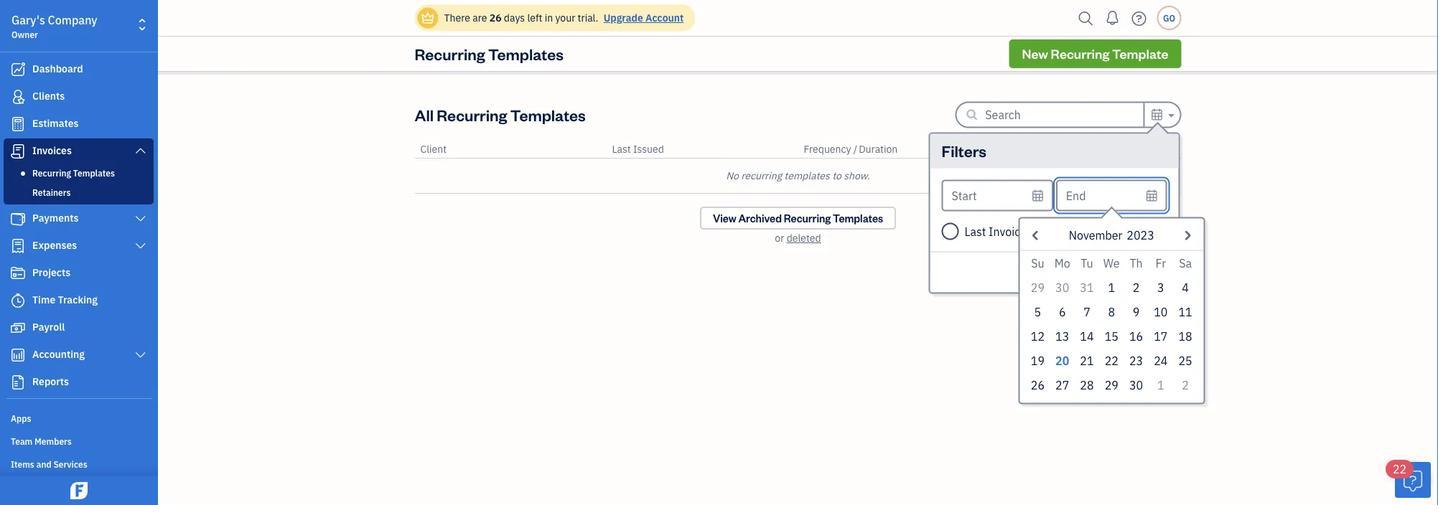 Task type: describe. For each thing, give the bounding box(es) containing it.
17 button
[[1149, 324, 1173, 349]]

10
[[1154, 304, 1168, 320]]

1 for the bottommost 1 'button'
[[1158, 378, 1165, 393]]

2023
[[1127, 228, 1155, 243]]

new recurring template link
[[1009, 39, 1182, 68]]

deleted
[[787, 232, 821, 245]]

tu
[[1081, 256, 1094, 271]]

archived
[[739, 211, 782, 225]]

12
[[1031, 329, 1045, 344]]

5
[[1035, 304, 1041, 320]]

18 button
[[1173, 324, 1198, 349]]

16 button
[[1124, 324, 1149, 349]]

amount / status
[[1104, 143, 1176, 156]]

frequency link
[[804, 143, 854, 156]]

client
[[420, 143, 447, 156]]

6
[[1059, 304, 1066, 320]]

/ for status
[[1142, 143, 1146, 156]]

team members
[[11, 436, 72, 447]]

caretdown image
[[1167, 107, 1175, 124]]

clear
[[1052, 264, 1085, 281]]

13 button
[[1050, 324, 1075, 349]]

0 vertical spatial recurring templates
[[415, 43, 564, 64]]

project image
[[9, 266, 27, 281]]

18
[[1179, 329, 1193, 344]]

report image
[[9, 376, 27, 390]]

22 button
[[1386, 460, 1431, 498]]

16
[[1130, 329, 1143, 344]]

su
[[1031, 256, 1045, 271]]

account
[[646, 11, 684, 24]]

team members link
[[4, 430, 154, 452]]

retainers link
[[6, 184, 151, 201]]

26 button
[[1026, 373, 1050, 398]]

are
[[473, 11, 487, 24]]

filters
[[942, 141, 987, 161]]

2 for bottom 2 button
[[1182, 378, 1189, 393]]

0 vertical spatial 30 button
[[1050, 275, 1075, 300]]

1 vertical spatial 1 button
[[1149, 373, 1173, 398]]

company
[[48, 13, 97, 28]]

End date in MM/DD/YYYY format text field
[[1056, 180, 1167, 211]]

8
[[1108, 304, 1115, 320]]

mo
[[1055, 256, 1071, 271]]

last invoiced
[[965, 224, 1034, 239]]

recurring templates inside main element
[[32, 167, 115, 179]]

issued date
[[1068, 224, 1130, 239]]

dashboard image
[[9, 62, 27, 77]]

new recurring template
[[1022, 45, 1169, 62]]

resource center badge image
[[1395, 462, 1431, 498]]

invoice image
[[9, 144, 27, 159]]

november
[[1069, 228, 1123, 243]]

24 button
[[1149, 349, 1173, 373]]

fr
[[1156, 256, 1166, 271]]

28 button
[[1075, 373, 1100, 398]]

or
[[775, 232, 784, 245]]

19
[[1031, 353, 1045, 368]]

to
[[832, 169, 842, 182]]

dashboard link
[[4, 57, 154, 83]]

recurring templates link
[[6, 164, 151, 182]]

4 button
[[1173, 275, 1198, 300]]

recurring down there
[[415, 43, 485, 64]]

all recurring templates
[[415, 104, 586, 125]]

15 button
[[1100, 324, 1124, 349]]

3
[[1158, 280, 1165, 295]]

22 inside button
[[1105, 353, 1119, 368]]

recurring inside recurring templates link
[[32, 167, 71, 179]]

invoice profile filter option group
[[942, 211, 1167, 240]]

17
[[1154, 329, 1168, 344]]

th
[[1130, 256, 1143, 271]]

items and services link
[[4, 453, 154, 475]]

owner
[[11, 29, 38, 40]]

14 button
[[1075, 324, 1100, 349]]

21
[[1080, 353, 1094, 368]]

reports link
[[4, 370, 154, 396]]

payments
[[32, 211, 79, 225]]

1 for left 1 'button'
[[1108, 280, 1115, 295]]

11
[[1179, 304, 1193, 320]]

expenses link
[[4, 233, 154, 259]]

apps link
[[4, 407, 154, 429]]

20 button
[[1050, 349, 1075, 373]]

28
[[1080, 378, 1094, 393]]

projects
[[32, 266, 71, 279]]

status
[[1147, 143, 1176, 156]]

expense image
[[9, 239, 27, 254]]

days
[[504, 11, 525, 24]]

in
[[545, 11, 553, 24]]

7
[[1084, 304, 1091, 320]]

invoiced
[[989, 224, 1034, 239]]

trial.
[[578, 11, 598, 24]]

there are 26 days left in your trial. upgrade account
[[444, 11, 684, 24]]

14
[[1080, 329, 1094, 344]]

payroll
[[32, 321, 65, 334]]

date
[[1106, 224, 1130, 239]]

19 button
[[1026, 349, 1050, 373]]

clients
[[32, 89, 65, 103]]

/ for duration
[[854, 143, 858, 156]]

frequency
[[804, 143, 851, 156]]

recurring inside view archived recurring templates or deleted
[[784, 211, 831, 225]]



Task type: vqa. For each thing, say whether or not it's contained in the screenshot.
Terms
no



Task type: locate. For each thing, give the bounding box(es) containing it.
1 button
[[1100, 275, 1124, 300], [1149, 373, 1173, 398]]

30 button down mo at right
[[1050, 275, 1075, 300]]

1 down 24
[[1158, 378, 1165, 393]]

0 vertical spatial last
[[612, 143, 631, 156]]

0 horizontal spatial /
[[854, 143, 858, 156]]

0 horizontal spatial 2
[[1133, 280, 1140, 295]]

26 inside button
[[1031, 378, 1045, 393]]

clients link
[[4, 84, 154, 110]]

invoices link
[[4, 139, 154, 164]]

29 button down su
[[1026, 275, 1050, 300]]

4
[[1182, 280, 1189, 295]]

/
[[854, 143, 858, 156], [1142, 143, 1146, 156]]

your
[[555, 11, 575, 24]]

31
[[1080, 280, 1094, 295]]

1 horizontal spatial /
[[1142, 143, 1146, 156]]

30 for top the 30 button
[[1056, 280, 1070, 295]]

chevron large down image inside expenses link
[[134, 241, 147, 252]]

1 down we
[[1108, 280, 1115, 295]]

grid
[[1026, 251, 1198, 398]]

1 vertical spatial 22
[[1393, 462, 1407, 477]]

0 vertical spatial 1
[[1108, 280, 1115, 295]]

chevron large down image down retainers "link"
[[134, 213, 147, 225]]

notifications image
[[1101, 4, 1124, 32]]

1 horizontal spatial last
[[965, 224, 986, 239]]

0 horizontal spatial 22
[[1105, 353, 1119, 368]]

29 button right the '28'
[[1100, 373, 1124, 398]]

1 vertical spatial 30 button
[[1124, 373, 1149, 398]]

no
[[726, 169, 739, 182]]

chevron large down image for accounting
[[134, 350, 147, 361]]

29 button
[[1026, 275, 1050, 300], [1100, 373, 1124, 398]]

grid containing su
[[1026, 251, 1198, 398]]

upgrade
[[604, 11, 643, 24]]

duration link
[[859, 143, 898, 156]]

1 vertical spatial 26
[[1031, 378, 1045, 393]]

2 for the topmost 2 button
[[1133, 280, 1140, 295]]

2 button down th
[[1124, 275, 1149, 300]]

1 horizontal spatial 2 button
[[1173, 373, 1198, 398]]

0 horizontal spatial 26
[[490, 11, 502, 24]]

2 button down 25
[[1173, 373, 1198, 398]]

1 horizontal spatial 1 button
[[1149, 373, 1173, 398]]

26 down 19
[[1031, 378, 1045, 393]]

we
[[1104, 256, 1120, 271]]

main element
[[0, 0, 194, 506]]

1 vertical spatial 1
[[1158, 378, 1165, 393]]

estimates link
[[4, 111, 154, 137]]

0 horizontal spatial last
[[612, 143, 631, 156]]

2 up the 9
[[1133, 280, 1140, 295]]

0 horizontal spatial 1 button
[[1100, 275, 1124, 300]]

1 chevron large down image from the top
[[134, 241, 147, 252]]

12 button
[[1026, 324, 1050, 349]]

9
[[1133, 304, 1140, 320]]

Search text field
[[986, 103, 1144, 126]]

1 vertical spatial 29
[[1105, 378, 1119, 393]]

31 button
[[1075, 275, 1100, 300]]

chevron large down image up reports link
[[134, 350, 147, 361]]

0 vertical spatial 29 button
[[1026, 275, 1050, 300]]

29 for right the 29 button
[[1105, 378, 1119, 393]]

go to help image
[[1128, 8, 1151, 29]]

client link
[[420, 143, 447, 156]]

items and services
[[11, 459, 87, 470]]

last inside invoice profile filter 'option group'
[[965, 224, 986, 239]]

invoices
[[32, 144, 72, 157]]

30 button down '23'
[[1124, 373, 1149, 398]]

and
[[36, 459, 51, 470]]

recurring right all
[[437, 104, 507, 125]]

Start date in MM/DD/YYYY format text field
[[942, 180, 1053, 211]]

0 vertical spatial 26
[[490, 11, 502, 24]]

0 vertical spatial 30
[[1056, 280, 1070, 295]]

23
[[1130, 353, 1143, 368]]

frequency / duration
[[804, 143, 898, 156]]

1 vertical spatial 29 button
[[1100, 373, 1124, 398]]

2 chevron large down image from the top
[[134, 350, 147, 361]]

chart image
[[9, 348, 27, 363]]

estimates
[[32, 117, 79, 130]]

22
[[1105, 353, 1119, 368], [1393, 462, 1407, 477]]

1 vertical spatial 30
[[1130, 378, 1143, 393]]

1 horizontal spatial 26
[[1031, 378, 1045, 393]]

payment image
[[9, 212, 27, 226]]

chevron large down image up recurring templates link
[[134, 145, 147, 157]]

1 button up 8
[[1100, 275, 1124, 300]]

dashboard
[[32, 62, 83, 75]]

last issued
[[612, 143, 664, 156]]

1 horizontal spatial 2
[[1182, 378, 1189, 393]]

22 button
[[1100, 349, 1124, 373]]

6 button
[[1050, 300, 1075, 324]]

go button
[[1157, 6, 1182, 30]]

recurring templates up retainers "link"
[[32, 167, 115, 179]]

1 horizontal spatial 29 button
[[1100, 373, 1124, 398]]

1 / from the left
[[854, 143, 858, 156]]

9 button
[[1124, 300, 1149, 324]]

chevron large down image for invoices
[[134, 145, 147, 157]]

29 for the left the 29 button
[[1031, 280, 1045, 295]]

chevron large down image up projects link
[[134, 241, 147, 252]]

client image
[[9, 90, 27, 104]]

1 horizontal spatial 22
[[1393, 462, 1407, 477]]

go
[[1163, 12, 1176, 24]]

tracking
[[58, 293, 98, 307]]

0 horizontal spatial 30 button
[[1050, 275, 1075, 300]]

items
[[11, 459, 34, 470]]

25
[[1179, 353, 1193, 368]]

money image
[[9, 321, 27, 335]]

2 chevron large down image from the top
[[134, 213, 147, 225]]

1 horizontal spatial 29
[[1105, 378, 1119, 393]]

29
[[1031, 280, 1045, 295], [1105, 378, 1119, 393]]

accounting link
[[4, 343, 154, 368]]

0 vertical spatial 1 button
[[1100, 275, 1124, 300]]

0 horizontal spatial 2 button
[[1124, 275, 1149, 300]]

timer image
[[9, 294, 27, 308]]

chevron large down image for payments
[[134, 213, 147, 225]]

payroll link
[[4, 315, 154, 341]]

search image
[[1075, 8, 1098, 29]]

time tracking link
[[4, 288, 154, 314]]

29 down su
[[1031, 280, 1045, 295]]

recurring down search image
[[1051, 45, 1110, 62]]

2 button
[[1124, 275, 1149, 300], [1173, 373, 1198, 398]]

november 2023
[[1069, 228, 1155, 243]]

24
[[1154, 353, 1168, 368]]

0 vertical spatial 29
[[1031, 280, 1045, 295]]

1 horizontal spatial 1
[[1158, 378, 1165, 393]]

1 horizontal spatial recurring templates
[[415, 43, 564, 64]]

calendar image
[[1151, 106, 1164, 123]]

1 vertical spatial recurring templates
[[32, 167, 115, 179]]

20
[[1056, 353, 1070, 368]]

chevron large down image
[[134, 241, 147, 252], [134, 350, 147, 361]]

1 vertical spatial issued
[[1068, 224, 1103, 239]]

crown image
[[420, 10, 436, 25]]

recurring inside new recurring template link
[[1051, 45, 1110, 62]]

amount link
[[1104, 143, 1142, 156]]

8 button
[[1100, 300, 1124, 324]]

1 horizontal spatial 30 button
[[1124, 373, 1149, 398]]

chevron large down image
[[134, 145, 147, 157], [134, 213, 147, 225]]

1 chevron large down image from the top
[[134, 145, 147, 157]]

chevron large down image for expenses
[[134, 241, 147, 252]]

15
[[1105, 329, 1119, 344]]

0 vertical spatial chevron large down image
[[134, 241, 147, 252]]

last
[[612, 143, 631, 156], [965, 224, 986, 239]]

recurring up 'deleted' on the top right of page
[[784, 211, 831, 225]]

0 horizontal spatial recurring templates
[[32, 167, 115, 179]]

30 for rightmost the 30 button
[[1130, 378, 1143, 393]]

team
[[11, 436, 32, 447]]

30 down "23" "button"
[[1130, 378, 1143, 393]]

1 vertical spatial 2 button
[[1173, 373, 1198, 398]]

11 button
[[1173, 300, 1198, 324]]

1 vertical spatial chevron large down image
[[134, 213, 147, 225]]

0 vertical spatial issued
[[633, 143, 664, 156]]

0 vertical spatial 2 button
[[1124, 275, 1149, 300]]

time tracking
[[32, 293, 98, 307]]

payments link
[[4, 206, 154, 232]]

23 button
[[1124, 349, 1149, 373]]

show.
[[844, 169, 870, 182]]

30 button
[[1050, 275, 1075, 300], [1124, 373, 1149, 398]]

templates inside main element
[[73, 167, 115, 179]]

there
[[444, 11, 470, 24]]

accounting
[[32, 348, 85, 361]]

1 button down 24
[[1149, 373, 1173, 398]]

recurring templates down the are
[[415, 43, 564, 64]]

issued
[[633, 143, 664, 156], [1068, 224, 1103, 239]]

/ left status
[[1142, 143, 1146, 156]]

0 vertical spatial 2
[[1133, 280, 1140, 295]]

27 button
[[1050, 373, 1075, 398]]

13
[[1056, 329, 1070, 344]]

apps
[[11, 413, 31, 424]]

0 horizontal spatial 29 button
[[1026, 275, 1050, 300]]

29 down 22 button
[[1105, 378, 1119, 393]]

0 horizontal spatial issued
[[633, 143, 664, 156]]

2 down 25
[[1182, 378, 1189, 393]]

all
[[415, 104, 434, 125]]

templates inside view archived recurring templates or deleted
[[833, 211, 883, 225]]

freshbooks image
[[68, 483, 90, 500]]

1 vertical spatial 2
[[1182, 378, 1189, 393]]

1
[[1108, 280, 1115, 295], [1158, 378, 1165, 393]]

7 button
[[1075, 300, 1100, 324]]

estimate image
[[9, 117, 27, 131]]

0 horizontal spatial 30
[[1056, 280, 1070, 295]]

22 inside dropdown button
[[1393, 462, 1407, 477]]

1 vertical spatial chevron large down image
[[134, 350, 147, 361]]

1 horizontal spatial issued
[[1068, 224, 1103, 239]]

0 vertical spatial 22
[[1105, 353, 1119, 368]]

/ left duration
[[854, 143, 858, 156]]

gary's
[[11, 13, 45, 28]]

gary's company owner
[[11, 13, 97, 40]]

30 up 6 button
[[1056, 280, 1070, 295]]

26 right the are
[[490, 11, 502, 24]]

0 vertical spatial chevron large down image
[[134, 145, 147, 157]]

1 vertical spatial last
[[965, 224, 986, 239]]

retainers
[[32, 187, 71, 198]]

last for last issued
[[612, 143, 631, 156]]

recurring up retainers
[[32, 167, 71, 179]]

0 horizontal spatial 1
[[1108, 280, 1115, 295]]

0 horizontal spatial 29
[[1031, 280, 1045, 295]]

issued inside invoice profile filter 'option group'
[[1068, 224, 1103, 239]]

2 / from the left
[[1142, 143, 1146, 156]]

last for last invoiced
[[965, 224, 986, 239]]

10 button
[[1149, 300, 1173, 324]]

reports
[[32, 375, 69, 389]]

1 horizontal spatial 30
[[1130, 378, 1143, 393]]



